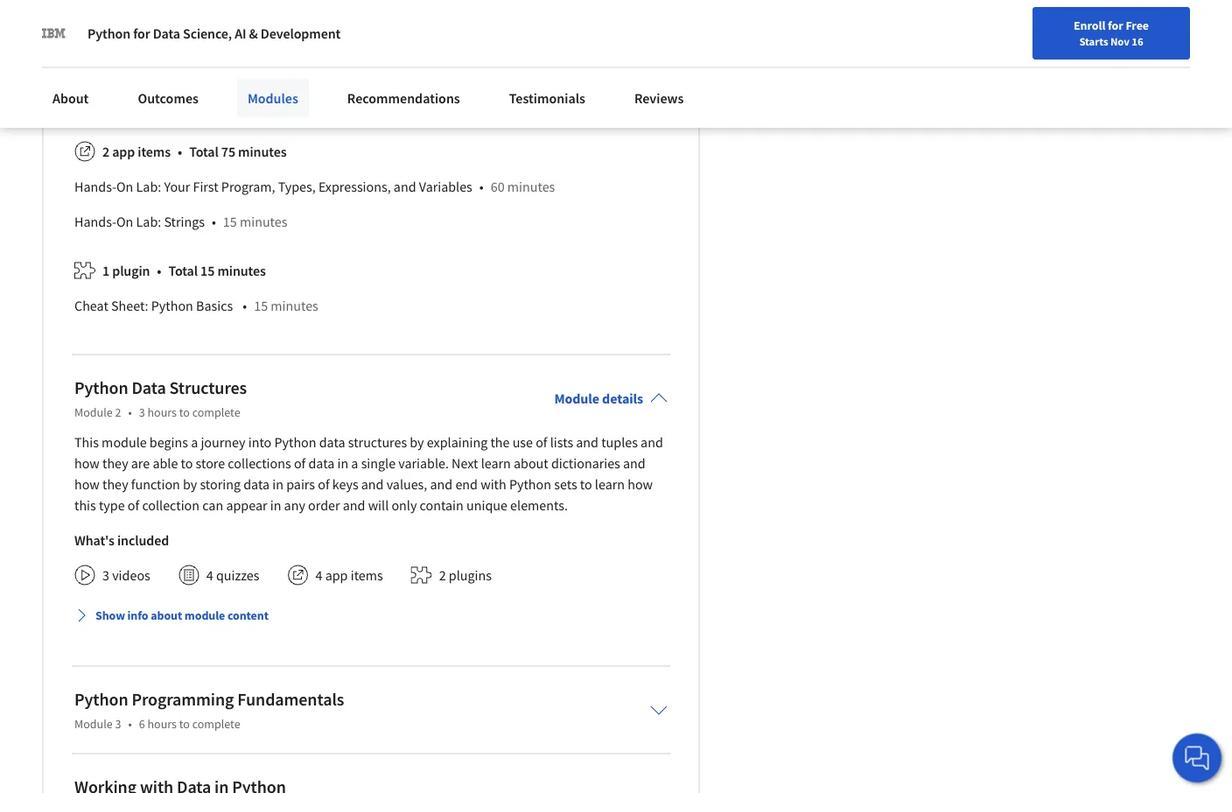 Task type: describe. For each thing, give the bounding box(es) containing it.
complete for structures
[[192, 405, 240, 421]]

tuples
[[602, 434, 638, 451]]

cheat sheet: python basics • 15 minutes
[[74, 297, 318, 315]]

collections
[[228, 455, 291, 472]]

store
[[196, 455, 225, 472]]

2 for 2 plugins
[[439, 567, 446, 584]]

cheat
[[74, 297, 108, 315]]

chat with us image
[[1183, 744, 1211, 772]]

practice quiz • 6 minutes
[[74, 24, 226, 42]]

show info about module content
[[95, 608, 269, 624]]

3 inside python programming fundamentals module 3 • 6 hours to complete
[[115, 717, 121, 732]]

minutes down program,
[[240, 213, 288, 231]]

total for total 15 minutes
[[168, 262, 198, 280]]

app for 4
[[325, 567, 348, 584]]

complete for fundamentals
[[192, 717, 240, 732]]

for for python
[[133, 25, 150, 42]]

4 quizzes
[[206, 567, 260, 584]]

fundamentals
[[237, 689, 344, 711]]

plugins
[[449, 567, 492, 584]]

dictionaries
[[551, 455, 620, 472]]

sheet:
[[111, 297, 148, 315]]

appear
[[226, 497, 267, 514]]

to right able
[[181, 455, 193, 472]]

2 for 2 app items
[[102, 143, 110, 161]]

development
[[261, 25, 341, 42]]

expressions,
[[319, 178, 391, 196]]

journey
[[201, 434, 246, 451]]

• left 60
[[480, 178, 484, 196]]

plugin
[[112, 262, 150, 280]]

are
[[131, 455, 150, 472]]

2 app items
[[102, 143, 171, 161]]

lab: for strings
[[136, 213, 161, 231]]

how down the tuples
[[628, 476, 653, 493]]

outcomes link
[[127, 79, 209, 117]]

order
[[308, 497, 340, 514]]

60
[[491, 178, 505, 196]]

python inside hide info about module content region
[[151, 297, 193, 315]]

minutes right 12
[[185, 59, 233, 77]]

1 plugin
[[102, 262, 150, 280]]

ibm image
[[42, 21, 67, 46]]

0 vertical spatial 1
[[121, 94, 128, 112]]

reviews
[[635, 89, 684, 107]]

0 vertical spatial learn
[[481, 455, 511, 472]]

python for data science, ai & development
[[88, 25, 341, 42]]

values,
[[387, 476, 427, 493]]

27
[[221, 94, 235, 112]]

hands- for hands-on lab: strings
[[74, 213, 116, 231]]

app for 2
[[112, 143, 135, 161]]

of up pairs
[[294, 455, 306, 472]]

about
[[53, 89, 89, 107]]

hands- for hands-on lab: your first program, types, expressions, and variables
[[74, 178, 116, 196]]

module inside dropdown button
[[185, 608, 225, 624]]

videos
[[112, 567, 150, 584]]

6 inside hide info about module content region
[[169, 24, 176, 42]]

• inside python programming fundamentals module 3 • 6 hours to complete
[[128, 717, 132, 732]]

to inside "python data structures module 2 • 3 hours to complete"
[[179, 405, 190, 421]]

type
[[99, 497, 125, 514]]

• up practice quiz • 12 minutes
[[158, 24, 162, 42]]

of up order
[[318, 476, 330, 493]]

graded
[[131, 94, 173, 112]]

recommendations link
[[337, 79, 471, 117]]

• left 12
[[158, 59, 162, 77]]

on for strings
[[116, 213, 133, 231]]

&
[[249, 25, 258, 42]]

reviews link
[[624, 79, 695, 117]]

will
[[368, 497, 389, 514]]

testimonials link
[[499, 79, 596, 117]]

practice for practice quiz • 6 minutes
[[74, 24, 121, 42]]

info
[[127, 608, 148, 624]]

practice quiz • 12 minutes
[[74, 59, 233, 77]]

4 app items
[[316, 567, 383, 584]]

and down single
[[361, 476, 384, 493]]

end
[[456, 476, 478, 493]]

minutes right 27
[[237, 94, 285, 112]]

12
[[169, 59, 183, 77]]

• right the basics
[[243, 297, 247, 315]]

keys
[[332, 476, 359, 493]]

storing
[[200, 476, 241, 493]]

27 minutes
[[221, 94, 285, 112]]

quiz for 12
[[124, 59, 150, 77]]

lists
[[550, 434, 573, 451]]

quizzes
[[216, 567, 260, 584]]

hands-on lab: strings • 15 minutes
[[74, 213, 288, 231]]

1 horizontal spatial by
[[410, 434, 424, 451]]

module inside region
[[74, 94, 118, 112]]

quiz for 6
[[124, 24, 150, 42]]

1 vertical spatial 15
[[201, 262, 215, 280]]

minutes left 'ai'
[[179, 24, 226, 42]]

only
[[392, 497, 417, 514]]

into
[[248, 434, 272, 451]]

pairs
[[286, 476, 315, 493]]

how up this
[[74, 476, 100, 493]]

any
[[284, 497, 305, 514]]

0 vertical spatial data
[[319, 434, 345, 451]]

show info about module content button
[[67, 600, 276, 632]]

2 inside "python data structures module 2 • 3 hours to complete"
[[115, 405, 121, 421]]

programming
[[132, 689, 234, 711]]

and up contain
[[430, 476, 453, 493]]

data inside "python data structures module 2 • 3 hours to complete"
[[132, 377, 166, 399]]

python data structures module 2 • 3 hours to complete
[[74, 377, 247, 421]]

sets
[[554, 476, 577, 493]]

3 inside "python data structures module 2 • 3 hours to complete"
[[139, 405, 145, 421]]

module details
[[554, 390, 643, 408]]

function
[[131, 476, 180, 493]]

unique
[[467, 497, 508, 514]]

lab: for your
[[136, 178, 161, 196]]

0 horizontal spatial 1
[[102, 262, 110, 280]]



Task type: vqa. For each thing, say whether or not it's contained in the screenshot.
FILTER
no



Task type: locate. For each thing, give the bounding box(es) containing it.
1 practice from the top
[[74, 24, 121, 42]]

lab: left strings
[[136, 213, 161, 231]]

2 lab: from the top
[[136, 213, 161, 231]]

complete inside "python data structures module 2 • 3 hours to complete"
[[192, 405, 240, 421]]

in left any
[[270, 497, 281, 514]]

1 vertical spatial about
[[151, 608, 182, 624]]

learn down 'dictionaries'
[[595, 476, 625, 493]]

2 vertical spatial data
[[244, 476, 270, 493]]

1 vertical spatial 6
[[139, 717, 145, 732]]

app down 'module 1 graded quiz'
[[112, 143, 135, 161]]

variable.
[[399, 455, 449, 472]]

module left content
[[185, 608, 225, 624]]

app inside hide info about module content region
[[112, 143, 135, 161]]

hours down "programming"
[[147, 717, 177, 732]]

1 vertical spatial in
[[272, 476, 284, 493]]

starts
[[1080, 34, 1109, 48]]

modules link
[[237, 79, 309, 117]]

0 horizontal spatial app
[[112, 143, 135, 161]]

app down order
[[325, 567, 348, 584]]

4 down order
[[316, 567, 323, 584]]

6 inside python programming fundamentals module 3 • 6 hours to complete
[[139, 717, 145, 732]]

minutes right the basics
[[271, 297, 318, 315]]

items down the will
[[351, 567, 383, 584]]

modules
[[248, 89, 298, 107]]

structures
[[169, 377, 247, 399]]

about inside show info about module content dropdown button
[[151, 608, 182, 624]]

• up your
[[178, 143, 182, 161]]

learn up with
[[481, 455, 511, 472]]

1 vertical spatial lab:
[[136, 213, 161, 231]]

total
[[189, 143, 219, 161], [168, 262, 198, 280]]

0 horizontal spatial module
[[102, 434, 147, 451]]

1 on from the top
[[116, 178, 133, 196]]

first
[[193, 178, 219, 196]]

1 horizontal spatial for
[[1108, 18, 1124, 33]]

• right plugin
[[157, 262, 161, 280]]

they left the "are"
[[102, 455, 128, 472]]

0 horizontal spatial items
[[138, 143, 171, 161]]

4 for 4 quizzes
[[206, 567, 213, 584]]

1 vertical spatial hands-
[[74, 213, 116, 231]]

2 horizontal spatial 15
[[254, 297, 268, 315]]

0 vertical spatial module
[[102, 434, 147, 451]]

0 vertical spatial 3
[[139, 405, 145, 421]]

how down this at the left bottom of the page
[[74, 455, 100, 472]]

for for enroll
[[1108, 18, 1124, 33]]

2 4 from the left
[[316, 567, 323, 584]]

2 complete from the top
[[192, 717, 240, 732]]

1 horizontal spatial module
[[185, 608, 225, 624]]

0 horizontal spatial by
[[183, 476, 197, 493]]

2 vertical spatial 15
[[254, 297, 268, 315]]

1 horizontal spatial a
[[351, 455, 358, 472]]

0 vertical spatial by
[[410, 434, 424, 451]]

1 they from the top
[[102, 455, 128, 472]]

1 vertical spatial complete
[[192, 717, 240, 732]]

of right use on the bottom left of the page
[[536, 434, 548, 451]]

begins
[[150, 434, 188, 451]]

hours inside "python data structures module 2 • 3 hours to complete"
[[147, 405, 177, 421]]

data
[[319, 434, 345, 451], [308, 455, 335, 472], [244, 476, 270, 493]]

15 down program,
[[223, 213, 237, 231]]

15 right the basics
[[254, 297, 268, 315]]

1 horizontal spatial items
[[351, 567, 383, 584]]

to down "programming"
[[179, 717, 190, 732]]

module inside "python data structures module 2 • 3 hours to complete"
[[74, 405, 113, 421]]

1 vertical spatial items
[[351, 567, 383, 584]]

complete down structures
[[192, 405, 240, 421]]

items
[[138, 143, 171, 161], [351, 567, 383, 584]]

1 vertical spatial total
[[168, 262, 198, 280]]

for up practice quiz • 12 minutes
[[133, 25, 150, 42]]

1 horizontal spatial 4
[[316, 567, 323, 584]]

1 vertical spatial practice
[[74, 59, 121, 77]]

and down keys
[[343, 497, 365, 514]]

minutes
[[179, 24, 226, 42], [185, 59, 233, 77], [237, 94, 285, 112], [238, 143, 287, 161], [508, 178, 555, 196], [240, 213, 288, 231], [217, 262, 266, 280], [271, 297, 318, 315]]

complete down "programming"
[[192, 717, 240, 732]]

module
[[102, 434, 147, 451], [185, 608, 225, 624]]

• up the "are"
[[128, 405, 132, 421]]

about
[[514, 455, 549, 472], [151, 608, 182, 624]]

they
[[102, 455, 128, 472], [102, 476, 128, 493]]

• right strings
[[212, 213, 216, 231]]

1 vertical spatial a
[[351, 455, 358, 472]]

2 vertical spatial quiz
[[176, 94, 202, 112]]

and down the tuples
[[623, 455, 646, 472]]

0 horizontal spatial 4
[[206, 567, 213, 584]]

0 vertical spatial hands-
[[74, 178, 116, 196]]

1 vertical spatial on
[[116, 213, 133, 231]]

data up begins
[[132, 377, 166, 399]]

1 hours from the top
[[147, 405, 177, 421]]

0 vertical spatial practice
[[74, 24, 121, 42]]

a right begins
[[191, 434, 198, 451]]

data up pairs
[[308, 455, 335, 472]]

show
[[95, 608, 125, 624]]

program,
[[221, 178, 275, 196]]

nov
[[1111, 34, 1130, 48]]

hands- down 2 app items
[[74, 178, 116, 196]]

hours up begins
[[147, 405, 177, 421]]

content
[[228, 608, 269, 624]]

included
[[117, 532, 169, 549]]

show notifications image
[[1029, 22, 1050, 43]]

0 horizontal spatial 6
[[139, 717, 145, 732]]

next
[[452, 455, 478, 472]]

about inside this module begins a journey into python data structures by explaining the use of lists and tuples and how they are able to store collections of data in a single variable. next learn about dictionaries and how they function by storing data in pairs of keys and values, and end with python sets to learn how this type of collection can appear in any order and will only contain unique elements.
[[514, 455, 549, 472]]

minutes right 75 on the top left of page
[[238, 143, 287, 161]]

how
[[74, 455, 100, 472], [74, 476, 100, 493], [628, 476, 653, 493]]

total left 75 on the top left of page
[[189, 143, 219, 161]]

6 down "programming"
[[139, 717, 145, 732]]

•
[[158, 24, 162, 42], [158, 59, 162, 77], [178, 143, 182, 161], [480, 178, 484, 196], [212, 213, 216, 231], [157, 262, 161, 280], [243, 297, 247, 315], [128, 405, 132, 421], [128, 717, 132, 732]]

0 vertical spatial they
[[102, 455, 128, 472]]

module inside python programming fundamentals module 3 • 6 hours to complete
[[74, 717, 113, 732]]

this
[[74, 434, 99, 451]]

python
[[88, 25, 131, 42], [151, 297, 193, 315], [74, 377, 128, 399], [274, 434, 316, 451], [509, 476, 551, 493], [74, 689, 128, 711]]

by up collection
[[183, 476, 197, 493]]

your
[[164, 178, 190, 196]]

able
[[153, 455, 178, 472]]

recommendations
[[347, 89, 460, 107]]

hands-
[[74, 178, 116, 196], [74, 213, 116, 231]]

lab: left your
[[136, 178, 161, 196]]

2 on from the top
[[116, 213, 133, 231]]

items for 2 app items
[[138, 143, 171, 161]]

1 vertical spatial 1
[[102, 262, 110, 280]]

minutes up the basics
[[217, 262, 266, 280]]

2 hands- from the top
[[74, 213, 116, 231]]

2 practice from the top
[[74, 59, 121, 77]]

0 horizontal spatial 2
[[102, 143, 110, 161]]

15
[[223, 213, 237, 231], [201, 262, 215, 280], [254, 297, 268, 315]]

ai
[[235, 25, 246, 42]]

outcomes
[[138, 89, 199, 107]]

0 vertical spatial items
[[138, 143, 171, 161]]

single
[[361, 455, 396, 472]]

1 vertical spatial quiz
[[124, 59, 150, 77]]

coursera image
[[21, 14, 132, 42]]

complete
[[192, 405, 240, 421], [192, 717, 240, 732]]

python left "programming"
[[74, 689, 128, 711]]

a up keys
[[351, 455, 358, 472]]

practice up about link
[[74, 59, 121, 77]]

elements.
[[510, 497, 568, 514]]

2 vertical spatial 3
[[115, 717, 121, 732]]

and right the tuples
[[641, 434, 663, 451]]

on for your
[[116, 178, 133, 196]]

75
[[221, 143, 235, 161]]

quiz right graded
[[176, 94, 202, 112]]

quiz up 'module 1 graded quiz'
[[124, 59, 150, 77]]

0 horizontal spatial learn
[[481, 455, 511, 472]]

15 for strings
[[223, 213, 237, 231]]

can
[[202, 497, 223, 514]]

and
[[394, 178, 416, 196], [576, 434, 599, 451], [641, 434, 663, 451], [623, 455, 646, 472], [361, 476, 384, 493], [430, 476, 453, 493], [343, 497, 365, 514]]

by up variable.
[[410, 434, 424, 451]]

4 left quizzes
[[206, 567, 213, 584]]

0 horizontal spatial for
[[133, 25, 150, 42]]

1 vertical spatial hours
[[147, 717, 177, 732]]

0 horizontal spatial about
[[151, 608, 182, 624]]

for inside enroll for free starts nov 16
[[1108, 18, 1124, 33]]

• down "programming"
[[128, 717, 132, 732]]

to right sets
[[580, 476, 592, 493]]

• total 75 minutes
[[178, 143, 287, 161]]

hours for programming
[[147, 717, 177, 732]]

1 horizontal spatial learn
[[595, 476, 625, 493]]

items inside hide info about module content region
[[138, 143, 171, 161]]

in left pairs
[[272, 476, 284, 493]]

0 vertical spatial hours
[[147, 405, 177, 421]]

python right into
[[274, 434, 316, 451]]

1 horizontal spatial about
[[514, 455, 549, 472]]

the
[[491, 434, 510, 451]]

python inside "python data structures module 2 • 3 hours to complete"
[[74, 377, 128, 399]]

0 vertical spatial lab:
[[136, 178, 161, 196]]

python programming fundamentals module 3 • 6 hours to complete
[[74, 689, 344, 732]]

0 vertical spatial app
[[112, 143, 135, 161]]

0 vertical spatial 2
[[102, 143, 110, 161]]

items for 4 app items
[[351, 567, 383, 584]]

to
[[179, 405, 190, 421], [181, 455, 193, 472], [580, 476, 592, 493], [179, 717, 190, 732]]

6 up 12
[[169, 24, 176, 42]]

0 vertical spatial on
[[116, 178, 133, 196]]

by
[[410, 434, 424, 451], [183, 476, 197, 493]]

4 for 4 app items
[[316, 567, 323, 584]]

6
[[169, 24, 176, 42], [139, 717, 145, 732]]

1 vertical spatial 3
[[102, 567, 109, 584]]

3 videos
[[102, 567, 150, 584]]

what's included
[[74, 532, 169, 549]]

learn
[[481, 455, 511, 472], [595, 476, 625, 493]]

0 vertical spatial complete
[[192, 405, 240, 421]]

python right 'ibm' icon
[[88, 25, 131, 42]]

16
[[1132, 34, 1144, 48]]

this module begins a journey into python data structures by explaining the use of lists and tuples and how they are able to store collections of data in a single variable. next learn about dictionaries and how they function by storing data in pairs of keys and values, and end with python sets to learn how this type of collection can appear in any order and will only contain unique elements.
[[74, 434, 663, 514]]

data up keys
[[319, 434, 345, 451]]

hide info about module content region
[[74, 0, 668, 331]]

0 vertical spatial about
[[514, 455, 549, 472]]

2 they from the top
[[102, 476, 128, 493]]

0 vertical spatial in
[[337, 455, 349, 472]]

None search field
[[249, 11, 538, 46]]

python up elements.
[[509, 476, 551, 493]]

2 hours from the top
[[147, 717, 177, 732]]

1 vertical spatial app
[[325, 567, 348, 584]]

data up 12
[[153, 25, 180, 42]]

quiz up practice quiz • 12 minutes
[[124, 24, 150, 42]]

2 vertical spatial in
[[270, 497, 281, 514]]

they up type
[[102, 476, 128, 493]]

0 vertical spatial quiz
[[124, 24, 150, 42]]

menu item
[[898, 18, 1011, 74]]

on down 2 app items
[[116, 178, 133, 196]]

practice right 'ibm' icon
[[74, 24, 121, 42]]

hands- up 1 plugin
[[74, 213, 116, 231]]

• total 15 minutes
[[157, 262, 266, 280]]

0 horizontal spatial 3
[[102, 567, 109, 584]]

2 plugins
[[439, 567, 492, 584]]

python left the basics
[[151, 297, 193, 315]]

of
[[536, 434, 548, 451], [294, 455, 306, 472], [318, 476, 330, 493], [128, 497, 139, 514]]

2 vertical spatial 2
[[439, 567, 446, 584]]

hours inside python programming fundamentals module 3 • 6 hours to complete
[[147, 717, 177, 732]]

1 left plugin
[[102, 262, 110, 280]]

0 vertical spatial 6
[[169, 24, 176, 42]]

1 vertical spatial they
[[102, 476, 128, 493]]

1 vertical spatial module
[[185, 608, 225, 624]]

1 vertical spatial by
[[183, 476, 197, 493]]

collection
[[142, 497, 200, 514]]

about right info
[[151, 608, 182, 624]]

enroll
[[1074, 18, 1106, 33]]

total up cheat sheet: python basics • 15 minutes
[[168, 262, 198, 280]]

contain
[[420, 497, 464, 514]]

module up the "are"
[[102, 434, 147, 451]]

practice for practice quiz • 12 minutes
[[74, 59, 121, 77]]

1 vertical spatial data
[[308, 455, 335, 472]]

3
[[139, 405, 145, 421], [102, 567, 109, 584], [115, 717, 121, 732]]

total for total 75 minutes
[[189, 143, 219, 161]]

data down collections
[[244, 476, 270, 493]]

testimonials
[[509, 89, 586, 107]]

python inside python programming fundamentals module 3 • 6 hours to complete
[[74, 689, 128, 711]]

complete inside python programming fundamentals module 3 • 6 hours to complete
[[192, 717, 240, 732]]

to inside python programming fundamentals module 3 • 6 hours to complete
[[179, 717, 190, 732]]

1 4 from the left
[[206, 567, 213, 584]]

variables
[[419, 178, 473, 196]]

0 horizontal spatial a
[[191, 434, 198, 451]]

0 vertical spatial a
[[191, 434, 198, 451]]

1 vertical spatial learn
[[595, 476, 625, 493]]

1 horizontal spatial 6
[[169, 24, 176, 42]]

free
[[1126, 18, 1149, 33]]

python up this at the left bottom of the page
[[74, 377, 128, 399]]

about down use on the bottom left of the page
[[514, 455, 549, 472]]

use
[[513, 434, 533, 451]]

2 horizontal spatial 2
[[439, 567, 446, 584]]

4
[[206, 567, 213, 584], [316, 567, 323, 584]]

0 vertical spatial total
[[189, 143, 219, 161]]

1 horizontal spatial app
[[325, 567, 348, 584]]

minutes right 60
[[508, 178, 555, 196]]

• inside "python data structures module 2 • 3 hours to complete"
[[128, 405, 132, 421]]

this
[[74, 497, 96, 514]]

strings
[[164, 213, 205, 231]]

0 vertical spatial data
[[153, 25, 180, 42]]

data
[[153, 25, 180, 42], [132, 377, 166, 399]]

and up 'dictionaries'
[[576, 434, 599, 451]]

1 vertical spatial 2
[[115, 405, 121, 421]]

1 hands- from the top
[[74, 178, 116, 196]]

15 for basics
[[254, 297, 268, 315]]

items up your
[[138, 143, 171, 161]]

15 up the basics
[[201, 262, 215, 280]]

and inside hide info about module content region
[[394, 178, 416, 196]]

hours for data
[[147, 405, 177, 421]]

on up 1 plugin
[[116, 213, 133, 231]]

1 horizontal spatial 15
[[223, 213, 237, 231]]

on
[[116, 178, 133, 196], [116, 213, 133, 231]]

1 vertical spatial data
[[132, 377, 166, 399]]

1 complete from the top
[[192, 405, 240, 421]]

in
[[337, 455, 349, 472], [272, 476, 284, 493], [270, 497, 281, 514]]

1 lab: from the top
[[136, 178, 161, 196]]

hands-on lab: your first program, types, expressions, and variables • 60 minutes
[[74, 178, 555, 196]]

0 horizontal spatial 15
[[201, 262, 215, 280]]

in up keys
[[337, 455, 349, 472]]

to up begins
[[179, 405, 190, 421]]

what's
[[74, 532, 115, 549]]

1 horizontal spatial 3
[[115, 717, 121, 732]]

1 horizontal spatial 1
[[121, 94, 128, 112]]

about link
[[42, 79, 99, 117]]

1 horizontal spatial 2
[[115, 405, 121, 421]]

basics
[[196, 297, 233, 315]]

and left variables at the top left of the page
[[394, 178, 416, 196]]

for
[[1108, 18, 1124, 33], [133, 25, 150, 42]]

0 vertical spatial 15
[[223, 213, 237, 231]]

of right type
[[128, 497, 139, 514]]

2 horizontal spatial 3
[[139, 405, 145, 421]]

2 inside hide info about module content region
[[102, 143, 110, 161]]

module inside this module begins a journey into python data structures by explaining the use of lists and tuples and how they are able to store collections of data in a single variable. next learn about dictionaries and how they function by storing data in pairs of keys and values, and end with python sets to learn how this type of collection can appear in any order and will only contain unique elements.
[[102, 434, 147, 451]]

explaining
[[427, 434, 488, 451]]

1 left graded
[[121, 94, 128, 112]]

for up nov
[[1108, 18, 1124, 33]]

2
[[102, 143, 110, 161], [115, 405, 121, 421], [439, 567, 446, 584]]



